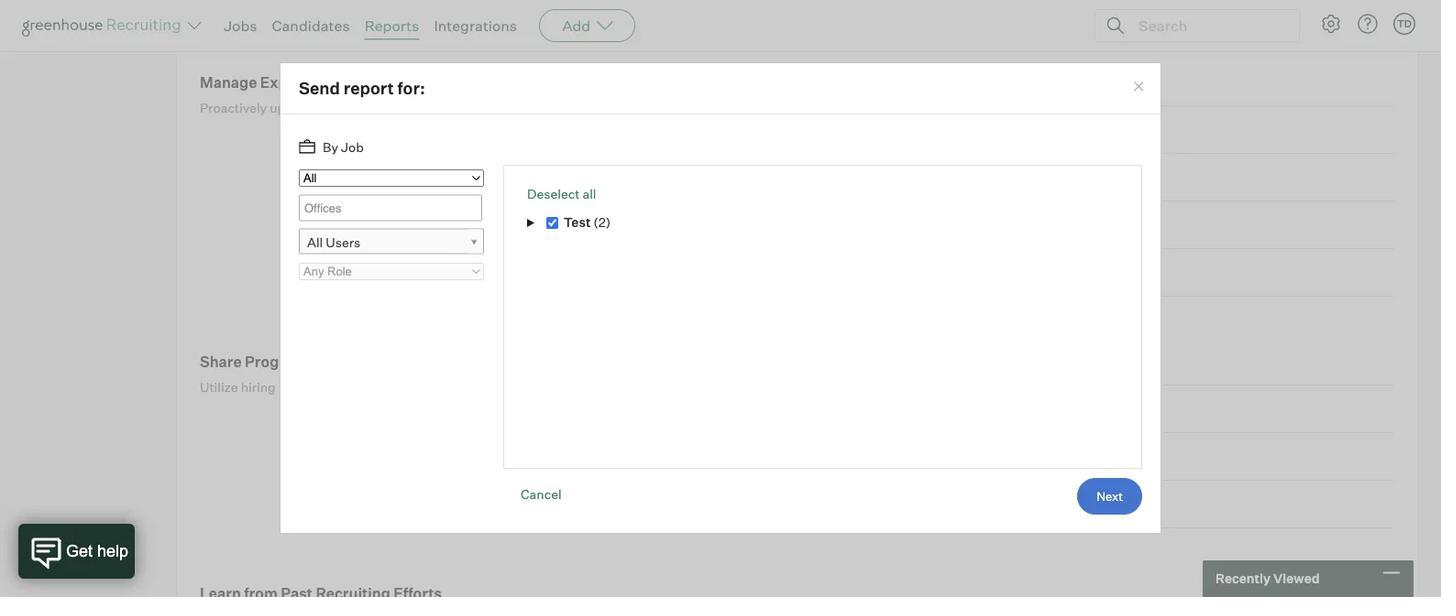 Task type: locate. For each thing, give the bounding box(es) containing it.
users
[[326, 235, 361, 251]]

with inside share progress with executives utilize hiring metrics to show the impact of your recruiting efforts overall
[[312, 353, 343, 372]]

1 vertical spatial of
[[443, 380, 454, 396]]

1 vertical spatial your
[[457, 380, 484, 396]]

hiring down the progress
[[241, 380, 276, 396]]

to
[[327, 380, 339, 396]]

hiring inside share progress with executives utilize hiring metrics to show the impact of your recruiting efforts overall
[[241, 380, 276, 396]]

the right on
[[463, 100, 482, 116]]

0 horizontal spatial with
[[312, 353, 343, 372]]

progress
[[245, 353, 309, 372]]

proactively
[[200, 100, 267, 116]]

1 vertical spatial hiring
[[241, 380, 276, 396]]

with up the to
[[312, 353, 343, 372]]

update
[[270, 100, 312, 116]]

Search text field
[[1134, 12, 1283, 39]]

0 horizontal spatial your
[[315, 100, 342, 116]]

hiring
[[391, 74, 436, 92]]

jobs link
[[224, 17, 257, 35]]

hiring down "send report for:"
[[344, 100, 379, 116]]

with
[[357, 74, 388, 92], [312, 353, 343, 372]]

of right "impact"
[[443, 380, 454, 396]]

jobs
[[224, 17, 257, 35]]

0 horizontal spatial the
[[376, 380, 396, 396]]

integrations
[[434, 17, 517, 35]]

1 horizontal spatial of
[[525, 100, 537, 116]]

with for hiring
[[357, 74, 388, 92]]

candidates
[[272, 17, 350, 35]]

by
[[323, 139, 338, 155]]

Test checkbox
[[546, 218, 558, 230]]

0 horizontal spatial of
[[443, 380, 454, 396]]

of inside share progress with executives utilize hiring metrics to show the impact of your recruiting efforts overall
[[443, 380, 454, 396]]

1 vertical spatial with
[[312, 353, 343, 372]]

of left each
[[525, 100, 537, 116]]

1 vertical spatial the
[[376, 380, 396, 396]]

your left recruiting
[[457, 380, 484, 396]]

reports link
[[365, 17, 419, 35]]

1 horizontal spatial with
[[357, 74, 388, 92]]

greenhouse recruiting image
[[22, 15, 187, 37]]

job
[[571, 100, 590, 116]]

overall
[[590, 380, 630, 396]]

None button
[[1078, 479, 1143, 516]]

1 horizontal spatial your
[[457, 380, 484, 396]]

with for executives
[[312, 353, 343, 372]]

add
[[562, 17, 591, 35]]

your down the send
[[315, 100, 342, 116]]

the inside share progress with executives utilize hiring metrics to show the impact of your recruiting efforts overall
[[376, 380, 396, 396]]

share
[[200, 353, 242, 372]]

none text field inside the send report for: dialog
[[300, 197, 492, 220]]

None text field
[[300, 197, 492, 220]]

1 horizontal spatial the
[[463, 100, 482, 116]]

all users link
[[299, 229, 484, 256]]

share progress with executives utilize hiring metrics to show the impact of your recruiting efforts overall
[[200, 353, 630, 396]]

by job
[[323, 139, 364, 155]]

hiring
[[344, 100, 379, 116], [241, 380, 276, 396]]

on
[[445, 100, 460, 116]]

your
[[315, 100, 342, 116], [457, 380, 484, 396]]

0 vertical spatial hiring
[[344, 100, 379, 116]]

td button
[[1394, 13, 1416, 35]]

deselect
[[527, 186, 580, 202]]

for:
[[398, 78, 425, 99]]

send report for: dialog
[[280, 63, 1162, 535]]

efforts
[[548, 380, 587, 396]]

test
[[564, 215, 591, 231]]

report
[[344, 78, 394, 99]]

metrics
[[279, 380, 324, 396]]

0 vertical spatial the
[[463, 100, 482, 116]]

0 vertical spatial with
[[357, 74, 388, 92]]

of
[[525, 100, 537, 116], [443, 380, 454, 396]]

configure image
[[1321, 13, 1343, 35]]

the down executives
[[376, 380, 396, 396]]

reports
[[365, 17, 419, 35]]

0 vertical spatial of
[[525, 100, 537, 116]]

viewed
[[1274, 571, 1320, 587]]

the
[[463, 100, 482, 116], [376, 380, 396, 396]]

with inside manage expectations with hiring managers proactively update your hiring managers on the status of each job
[[357, 74, 388, 92]]

with left 'for:'
[[357, 74, 388, 92]]

1 horizontal spatial hiring
[[344, 100, 379, 116]]

recruiting
[[487, 380, 545, 396]]

0 horizontal spatial hiring
[[241, 380, 276, 396]]

0 vertical spatial your
[[315, 100, 342, 116]]

managers
[[439, 74, 510, 92]]



Task type: vqa. For each thing, say whether or not it's contained in the screenshot.
the bottommost The
yes



Task type: describe. For each thing, give the bounding box(es) containing it.
candidates link
[[272, 17, 350, 35]]

expectations
[[260, 74, 354, 92]]

cancel
[[521, 487, 562, 503]]

td
[[1398, 17, 1412, 30]]

manage
[[200, 74, 257, 92]]

deselect all
[[527, 186, 597, 202]]

job
[[341, 139, 364, 155]]

the inside manage expectations with hiring managers proactively update your hiring managers on the status of each job
[[463, 100, 482, 116]]

cancel link
[[521, 479, 562, 511]]

integrations link
[[434, 17, 517, 35]]

executives
[[346, 353, 424, 372]]

td button
[[1390, 9, 1420, 39]]

manage expectations with hiring managers proactively update your hiring managers on the status of each job
[[200, 74, 590, 116]]

all users
[[307, 235, 361, 251]]

(2)
[[594, 215, 611, 231]]

impact
[[398, 380, 440, 396]]

each
[[540, 100, 568, 116]]

deselect all link
[[527, 186, 597, 202]]

show
[[342, 380, 373, 396]]

recently
[[1216, 571, 1271, 587]]

your inside manage expectations with hiring managers proactively update your hiring managers on the status of each job
[[315, 100, 342, 116]]

managers
[[382, 100, 442, 116]]

hiring inside manage expectations with hiring managers proactively update your hiring managers on the status of each job
[[344, 100, 379, 116]]

of inside manage expectations with hiring managers proactively update your hiring managers on the status of each job
[[525, 100, 537, 116]]

recently viewed
[[1216, 571, 1320, 587]]

add button
[[539, 9, 636, 42]]

all
[[307, 235, 323, 251]]

test (2)
[[564, 215, 611, 231]]

all
[[583, 186, 597, 202]]

close image
[[1132, 80, 1146, 95]]

your inside share progress with executives utilize hiring metrics to show the impact of your recruiting efforts overall
[[457, 380, 484, 396]]

send report for:
[[299, 78, 425, 99]]

none button inside the send report for: dialog
[[1078, 479, 1143, 516]]

status
[[485, 100, 523, 116]]

send
[[299, 78, 340, 99]]

utilize
[[200, 380, 238, 396]]



